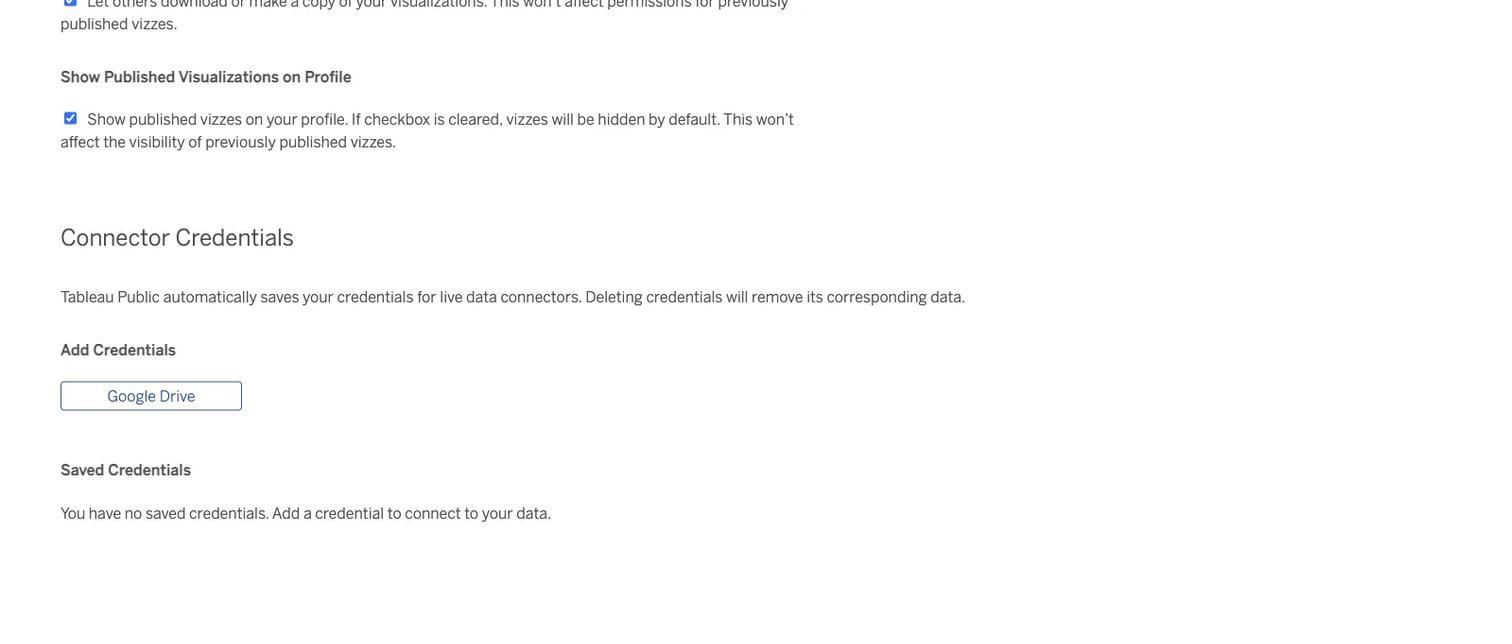 Task type: locate. For each thing, give the bounding box(es) containing it.
show up the at the left of page
[[87, 110, 126, 128]]

corresponding
[[827, 288, 927, 306]]

1 vertical spatial data.
[[517, 504, 552, 522]]

1 vizzes from the left
[[200, 110, 242, 128]]

add down tableau
[[61, 341, 89, 359]]

0 vertical spatial affect
[[565, 0, 604, 10]]

0 horizontal spatial of
[[188, 133, 202, 151]]

this right default.
[[724, 110, 753, 128]]

credentials up automatically
[[175, 225, 294, 252]]

default.
[[669, 110, 721, 128]]

let others download or make a copy of your visualizations. this won't affect permissions for previously published vizzes.
[[61, 0, 789, 32]]

data.
[[931, 288, 966, 306], [517, 504, 552, 522]]

0 vertical spatial credentials
[[175, 225, 294, 252]]

be
[[577, 110, 595, 128]]

1 vertical spatial add
[[272, 504, 300, 522]]

1 vertical spatial of
[[188, 133, 202, 151]]

vizzes
[[200, 110, 242, 128], [506, 110, 548, 128]]

saved
[[146, 504, 186, 522]]

1 vertical spatial vizzes.
[[351, 133, 396, 151]]

1 vertical spatial show
[[87, 110, 126, 128]]

credentials for add credentials
[[93, 341, 176, 359]]

previously
[[718, 0, 789, 10], [205, 133, 276, 151]]

1 horizontal spatial this
[[724, 110, 753, 128]]

0 vertical spatial will
[[552, 110, 574, 128]]

0 horizontal spatial will
[[552, 110, 574, 128]]

saved credentials
[[61, 462, 191, 480]]

you have no saved credentials. add a credential to connect to your data.
[[61, 504, 552, 522]]

0 horizontal spatial previously
[[205, 133, 276, 151]]

checkbox
[[364, 110, 430, 128]]

your left profile.
[[267, 110, 298, 128]]

vizzes.
[[132, 14, 178, 32], [351, 133, 396, 151]]

live
[[440, 288, 463, 306]]

1 vertical spatial published
[[129, 110, 197, 128]]

this
[[490, 0, 520, 10], [724, 110, 753, 128]]

0 vertical spatial data.
[[931, 288, 966, 306]]

0 vertical spatial add
[[61, 341, 89, 359]]

2 horizontal spatial published
[[279, 133, 347, 151]]

show inside the show published vizzes on your profile. if checkbox is cleared, vizzes will be hidden by default. this won't affect the visibility of previously published vizzes.
[[87, 110, 126, 128]]

affect inside the show published vizzes on your profile. if checkbox is cleared, vizzes will be hidden by default. this won't affect the visibility of previously published vizzes.
[[61, 133, 100, 151]]

0 horizontal spatial data.
[[517, 504, 552, 522]]

0 horizontal spatial on
[[246, 110, 263, 128]]

for left live
[[417, 288, 437, 306]]

1 horizontal spatial vizzes
[[506, 110, 548, 128]]

1 vertical spatial previously
[[205, 133, 276, 151]]

vizzes down visualizations
[[200, 110, 242, 128]]

1 horizontal spatial credentials
[[646, 288, 723, 306]]

2 credentials from the left
[[646, 288, 723, 306]]

0 horizontal spatial a
[[291, 0, 299, 10]]

1 horizontal spatial affect
[[565, 0, 604, 10]]

1 horizontal spatial will
[[726, 288, 749, 306]]

credentials up saved
[[108, 462, 191, 480]]

1 horizontal spatial won't
[[756, 110, 794, 128]]

credentials
[[337, 288, 414, 306], [646, 288, 723, 306]]

1 vertical spatial a
[[303, 504, 312, 522]]

0 vertical spatial for
[[695, 0, 715, 10]]

your inside the show published vizzes on your profile. if checkbox is cleared, vizzes will be hidden by default. this won't affect the visibility of previously published vizzes.
[[267, 110, 298, 128]]

1 horizontal spatial vizzes.
[[351, 133, 396, 151]]

0 horizontal spatial affect
[[61, 133, 100, 151]]

2 to from the left
[[465, 504, 479, 522]]

credentials
[[175, 225, 294, 252], [93, 341, 176, 359], [108, 462, 191, 480]]

let
[[87, 0, 109, 10]]

visualizations
[[179, 67, 279, 85]]

0 vertical spatial published
[[61, 14, 128, 32]]

to
[[388, 504, 402, 522], [465, 504, 479, 522]]

vizzes. inside the show published vizzes on your profile. if checkbox is cleared, vizzes will be hidden by default. this won't affect the visibility of previously published vizzes.
[[351, 133, 396, 151]]

to right connect
[[465, 504, 479, 522]]

a left credential
[[303, 504, 312, 522]]

will left be
[[552, 110, 574, 128]]

will
[[552, 110, 574, 128], [726, 288, 749, 306]]

0 vertical spatial show
[[61, 67, 100, 85]]

vizzes. down if
[[351, 133, 396, 151]]

for
[[695, 0, 715, 10], [417, 288, 437, 306]]

2 vizzes from the left
[[506, 110, 548, 128]]

0 horizontal spatial to
[[388, 504, 402, 522]]

1 horizontal spatial data.
[[931, 288, 966, 306]]

your inside let others download or make a copy of your visualizations. this won't affect permissions for previously published vizzes.
[[356, 0, 387, 10]]

1 horizontal spatial for
[[695, 0, 715, 10]]

0 vertical spatial of
[[339, 0, 353, 10]]

to left connect
[[388, 504, 402, 522]]

1 vertical spatial this
[[724, 110, 753, 128]]

a
[[291, 0, 299, 10], [303, 504, 312, 522]]

published down let
[[61, 14, 128, 32]]

credentials right 'deleting'
[[646, 288, 723, 306]]

your right copy
[[356, 0, 387, 10]]

1 vertical spatial won't
[[756, 110, 794, 128]]

google drive
[[107, 387, 195, 405]]

vizzes. inside let others download or make a copy of your visualizations. this won't affect permissions for previously published vizzes.
[[132, 14, 178, 32]]

of right 'visibility'
[[188, 133, 202, 151]]

1 horizontal spatial previously
[[718, 0, 789, 10]]

this inside the show published vizzes on your profile. if checkbox is cleared, vizzes will be hidden by default. this won't affect the visibility of previously published vizzes.
[[724, 110, 753, 128]]

show
[[61, 67, 100, 85], [87, 110, 126, 128]]

drive
[[160, 387, 195, 405]]

add right credentials.
[[272, 504, 300, 522]]

0 vertical spatial previously
[[718, 0, 789, 10]]

1 horizontal spatial a
[[303, 504, 312, 522]]

1 vertical spatial affect
[[61, 133, 100, 151]]

vizzes. down others
[[132, 14, 178, 32]]

affect
[[565, 0, 604, 10], [61, 133, 100, 151]]

will left "remove"
[[726, 288, 749, 306]]

0 vertical spatial on
[[283, 67, 301, 85]]

1 horizontal spatial on
[[283, 67, 301, 85]]

published inside let others download or make a copy of your visualizations. this won't affect permissions for previously published vizzes.
[[61, 14, 128, 32]]

have
[[89, 504, 121, 522]]

your
[[356, 0, 387, 10], [267, 110, 298, 128], [303, 288, 334, 306], [482, 504, 513, 522]]

tableau
[[61, 288, 114, 306]]

published
[[61, 14, 128, 32], [129, 110, 197, 128], [279, 133, 347, 151]]

of
[[339, 0, 353, 10], [188, 133, 202, 151]]

show up show published vizzes on your profile. if checkbox is cleared, vizzes will be hidden by default. this won't affect the visibility of previously published vizzes. "checkbox"
[[61, 67, 100, 85]]

0 horizontal spatial this
[[490, 0, 520, 10]]

affect inside let others download or make a copy of your visualizations. this won't affect permissions for previously published vizzes.
[[565, 0, 604, 10]]

connector
[[61, 225, 170, 252]]

a left copy
[[291, 0, 299, 10]]

vizzes right cleared,
[[506, 110, 548, 128]]

1 horizontal spatial to
[[465, 504, 479, 522]]

0 horizontal spatial published
[[61, 14, 128, 32]]

on left profile
[[283, 67, 301, 85]]

on for vizzes
[[246, 110, 263, 128]]

published up 'visibility'
[[129, 110, 197, 128]]

0 vertical spatial a
[[291, 0, 299, 10]]

visibility
[[129, 133, 185, 151]]

credentials up 'google' on the bottom left of page
[[93, 341, 176, 359]]

on inside the show published vizzes on your profile. if checkbox is cleared, vizzes will be hidden by default. this won't affect the visibility of previously published vizzes.
[[246, 110, 263, 128]]

credentials left live
[[337, 288, 414, 306]]

0 horizontal spatial vizzes
[[200, 110, 242, 128]]

1 vertical spatial on
[[246, 110, 263, 128]]

0 vertical spatial vizzes.
[[132, 14, 178, 32]]

1 horizontal spatial published
[[129, 110, 197, 128]]

saves
[[261, 288, 299, 306]]

previously inside let others download or make a copy of your visualizations. this won't affect permissions for previously published vizzes.
[[718, 0, 789, 10]]

connect
[[405, 504, 461, 522]]

won't
[[523, 0, 561, 10], [756, 110, 794, 128]]

Let others download or make a copy of your visualizations. This won't affect permissions for previously published vizzes. checkbox
[[64, 0, 77, 6]]

on down visualizations
[[246, 110, 263, 128]]

0 horizontal spatial for
[[417, 288, 437, 306]]

show published visualizations on profile
[[61, 67, 352, 85]]

0 vertical spatial this
[[490, 0, 520, 10]]

0 horizontal spatial won't
[[523, 0, 561, 10]]

0 horizontal spatial vizzes.
[[132, 14, 178, 32]]

1 credentials from the left
[[337, 288, 414, 306]]

0 horizontal spatial credentials
[[337, 288, 414, 306]]

profile.
[[301, 110, 348, 128]]

0 vertical spatial won't
[[523, 0, 561, 10]]

credentials for connector credentials
[[175, 225, 294, 252]]

published down profile.
[[279, 133, 347, 151]]

affect left permissions
[[565, 0, 604, 10]]

visualizations.
[[391, 0, 487, 10]]

is
[[434, 110, 445, 128]]

for right permissions
[[695, 0, 715, 10]]

add
[[61, 341, 89, 359], [272, 504, 300, 522]]

of right copy
[[339, 0, 353, 10]]

of inside the show published vizzes on your profile. if checkbox is cleared, vizzes will be hidden by default. this won't affect the visibility of previously published vizzes.
[[188, 133, 202, 151]]

by
[[649, 110, 665, 128]]

1 vertical spatial will
[[726, 288, 749, 306]]

hidden
[[598, 110, 645, 128]]

1 horizontal spatial of
[[339, 0, 353, 10]]

1 vertical spatial credentials
[[93, 341, 176, 359]]

2 vertical spatial credentials
[[108, 462, 191, 480]]

this right visualizations.
[[490, 0, 520, 10]]

profile
[[305, 67, 352, 85]]

affect down show published vizzes on your profile. if checkbox is cleared, vizzes will be hidden by default. this won't affect the visibility of previously published vizzes. "checkbox"
[[61, 133, 100, 151]]

on
[[283, 67, 301, 85], [246, 110, 263, 128]]

show for published
[[87, 110, 126, 128]]



Task type: vqa. For each thing, say whether or not it's contained in the screenshot.
the leftmost Angela Drucioc image
no



Task type: describe. For each thing, give the bounding box(es) containing it.
credentials.
[[189, 504, 269, 522]]

its
[[807, 288, 824, 306]]

published
[[104, 67, 175, 85]]

cleared,
[[449, 110, 503, 128]]

google drive button
[[61, 381, 242, 411]]

won't inside let others download or make a copy of your visualizations. this won't affect permissions for previously published vizzes.
[[523, 0, 561, 10]]

or
[[231, 0, 246, 10]]

download
[[161, 0, 228, 10]]

google
[[107, 387, 156, 405]]

a inside let others download or make a copy of your visualizations. this won't affect permissions for previously published vizzes.
[[291, 0, 299, 10]]

permissions
[[607, 0, 692, 10]]

your right connect
[[482, 504, 513, 522]]

previously inside the show published vizzes on your profile. if checkbox is cleared, vizzes will be hidden by default. this won't affect the visibility of previously published vizzes.
[[205, 133, 276, 151]]

add credentials
[[61, 341, 176, 359]]

Show published vizzes on your profile. If checkbox is cleared, vizzes will be hidden by default. This won't affect the visibility of previously published vizzes. checkbox
[[64, 112, 77, 124]]

your right saves
[[303, 288, 334, 306]]

0 horizontal spatial add
[[61, 341, 89, 359]]

data
[[466, 288, 497, 306]]

will inside the show published vizzes on your profile. if checkbox is cleared, vizzes will be hidden by default. this won't affect the visibility of previously published vizzes.
[[552, 110, 574, 128]]

remove
[[752, 288, 804, 306]]

make
[[249, 0, 287, 10]]

if
[[352, 110, 361, 128]]

deleting
[[586, 288, 643, 306]]

1 vertical spatial for
[[417, 288, 437, 306]]

the
[[103, 133, 126, 151]]

for inside let others download or make a copy of your visualizations. this won't affect permissions for previously published vizzes.
[[695, 0, 715, 10]]

2 vertical spatial published
[[279, 133, 347, 151]]

on for visualizations
[[283, 67, 301, 85]]

saved
[[61, 462, 104, 480]]

of inside let others download or make a copy of your visualizations. this won't affect permissions for previously published vizzes.
[[339, 0, 353, 10]]

public
[[117, 288, 160, 306]]

connectors.
[[501, 288, 582, 306]]

copy
[[302, 0, 336, 10]]

connector credentials
[[61, 225, 294, 252]]

1 to from the left
[[388, 504, 402, 522]]

this inside let others download or make a copy of your visualizations. this won't affect permissions for previously published vizzes.
[[490, 0, 520, 10]]

you
[[61, 504, 85, 522]]

no
[[125, 504, 142, 522]]

won't inside the show published vizzes on your profile. if checkbox is cleared, vizzes will be hidden by default. this won't affect the visibility of previously published vizzes.
[[756, 110, 794, 128]]

show for published
[[61, 67, 100, 85]]

1 horizontal spatial add
[[272, 504, 300, 522]]

show published vizzes on your profile. if checkbox is cleared, vizzes will be hidden by default. this won't affect the visibility of previously published vizzes.
[[61, 110, 794, 151]]

automatically
[[163, 288, 257, 306]]

credential
[[315, 504, 384, 522]]

credentials for saved credentials
[[108, 462, 191, 480]]

tableau public automatically saves your credentials for live data connectors. deleting credentials will remove its corresponding data.
[[61, 288, 966, 306]]

others
[[113, 0, 157, 10]]



